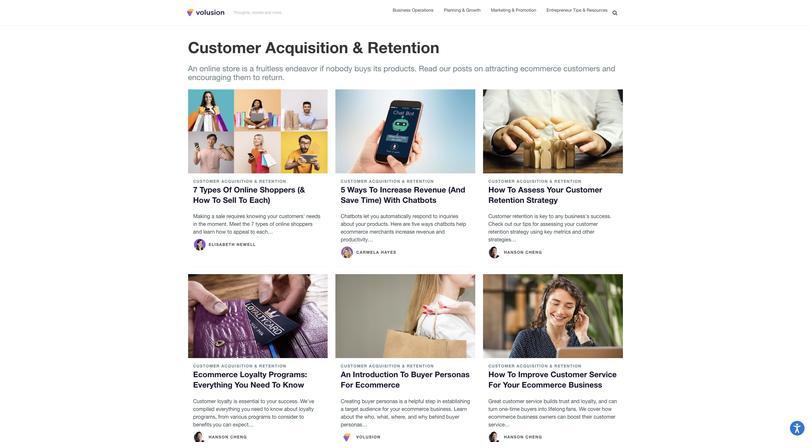 Task type: describe. For each thing, give the bounding box(es) containing it.
a left the target
[[341, 406, 344, 412]]

hanson for for
[[505, 435, 525, 440]]

about inside chatbots let you automatically respond to inquiries about your products. here are five ways chatbots help ecommerce merchants increase revenue and productivity…
[[341, 221, 355, 227]]

0 horizontal spatial the
[[199, 221, 206, 227]]

if
[[320, 64, 324, 73]]

hanson for need
[[209, 435, 229, 440]]

ecommerce inside an online store is a fruitless endeavor if nobody buys its products. read our posts on attracting ecommerce customers and encouraging them to return.
[[521, 64, 562, 73]]

promotion
[[516, 7, 537, 13]]

meet
[[230, 221, 241, 227]]

products. inside chatbots let you automatically respond to inquiries about your products. here are five ways chatbots help ecommerce merchants increase revenue and productivity…
[[368, 221, 390, 227]]

each)
[[250, 195, 271, 204]]

let
[[364, 213, 370, 219]]

& for customer acquisition & retention 5 ways to increase revenue (and save time) with chatbots
[[402, 179, 406, 184]]

to right appeal
[[251, 229, 255, 235]]

0 vertical spatial retention
[[513, 213, 534, 219]]

ecommerce inside the customer acquisition & retention ecommerce loyalty programs: everything you need to know
[[193, 370, 238, 379]]

learn
[[204, 229, 215, 235]]

them
[[234, 72, 251, 82]]

hanson cheng link for retention
[[489, 246, 543, 259]]

great customer service builds trust and loyalty, and can turn one-time buyers into lifelong fans. we cover how ecommerce business owners can boost their customer service…
[[489, 398, 618, 427]]

customer retention is key to any business's success. check out our tips for assessing your customer retention strategy using key metrics and other strategies…
[[489, 213, 612, 243]]

& for customer acquisition & retention
[[353, 38, 364, 56]]

posts
[[453, 64, 473, 73]]

ecommerce loyalty programs: everything you need to know image
[[188, 274, 328, 358]]

ecommerce inside customer acquisition & retention an introduction to buyer personas for ecommerce
[[356, 380, 400, 389]]

a inside an online store is a fruitless endeavor if nobody buys its products. read our posts on attracting ecommerce customers and encouraging them to return.
[[250, 64, 254, 73]]

assess
[[519, 185, 545, 194]]

your inside chatbots let you automatically respond to inquiries about your products. here are five ways chatbots help ecommerce merchants increase revenue and productivity…
[[356, 221, 366, 227]]

carmela hayes
[[357, 250, 397, 255]]

appeal
[[234, 229, 249, 235]]

merchants
[[370, 229, 394, 235]]

is inside customer retention is key to any business's success. check out our tips for assessing your customer retention strategy using key metrics and other strategies…
[[535, 213, 539, 219]]

newell
[[237, 242, 256, 247]]

how inside customer acquisition & retention 7 types of online shoppers (& how to sell to each)
[[193, 195, 210, 204]]

time)
[[361, 195, 382, 204]]

buyer
[[411, 370, 433, 379]]

establishing
[[443, 398, 471, 404]]

an inside customer acquisition & retention an introduction to buyer personas for ecommerce
[[341, 370, 351, 379]]

business.
[[431, 406, 453, 412]]

is inside an online store is a fruitless endeavor if nobody buys its products. read our posts on attracting ecommerce customers and encouraging them to return.
[[242, 64, 248, 73]]

and up fans.
[[572, 398, 580, 404]]

an introduction to buyer personas for ecommerce image
[[336, 274, 476, 358]]

audience
[[360, 406, 381, 412]]

marketing & promotion
[[491, 7, 537, 13]]

and up cover
[[599, 398, 608, 404]]

why
[[419, 414, 428, 420]]

five
[[412, 221, 420, 227]]

your inside creating buyer personas is a helpful step in establishing a target audience for your ecommerce business. learn about the who, what, where, and why behind buyer personas…
[[390, 406, 401, 412]]

can inside customer loyalty is essential to your success. we've compiled everything you need to know about loyalty programs, from various programs to consider to benefits you can expect…
[[223, 422, 232, 427]]

are
[[404, 221, 411, 227]]

types
[[256, 221, 269, 227]]

revenue
[[414, 185, 447, 194]]

customer for customer acquisition & retention an introduction to buyer personas for ecommerce
[[341, 364, 368, 369]]

online inside an online store is a fruitless endeavor if nobody buys its products. read our posts on attracting ecommerce customers and encouraging them to return.
[[200, 64, 220, 73]]

and inside customer retention is key to any business's success. check out our tips for assessing your customer retention strategy using key metrics and other strategies…
[[573, 229, 582, 235]]

increase
[[380, 185, 412, 194]]

trust
[[560, 398, 570, 404]]

to down types
[[212, 195, 221, 204]]

sale
[[216, 213, 225, 219]]

of inside customer acquisition & retention 7 types of online shoppers (& how to sell to each)
[[223, 185, 232, 194]]

how inside "great customer service builds trust and loyalty, and can turn one-time buyers into lifelong fans. we cover how ecommerce business owners can boost their customer service…"
[[603, 406, 612, 412]]

acquisition for customer acquisition & retention
[[266, 38, 349, 56]]

hanson cheng for for
[[505, 435, 543, 440]]

ways
[[348, 185, 367, 194]]

customer acquisition & retention
[[188, 38, 440, 56]]

you
[[235, 380, 249, 389]]

and inside an online store is a fruitless endeavor if nobody buys its products. read our posts on attracting ecommerce customers and encouraging them to return.
[[603, 64, 616, 73]]

customer for customer acquisition & retention
[[188, 38, 261, 56]]

volusion link
[[341, 431, 381, 442]]

its
[[374, 64, 382, 73]]

here
[[391, 221, 402, 227]]

customer acquisition & retention 7 types of online shoppers (& how to sell to each)
[[193, 179, 305, 204]]

business's
[[565, 213, 590, 219]]

planning & growth link
[[444, 7, 481, 14]]

success. inside customer retention is key to any business's success. check out our tips for assessing your customer retention strategy using key metrics and other strategies…
[[591, 213, 612, 219]]

personas
[[377, 398, 398, 404]]

everything
[[216, 406, 240, 412]]

marketing
[[491, 7, 511, 13]]

to right consider
[[300, 414, 304, 420]]

customer acquisition & retention ecommerce loyalty programs: everything you need to know
[[193, 364, 307, 389]]

the inside creating buyer personas is a helpful step in establishing a target audience for your ecommerce business. learn about the who, what, where, and why behind buyer personas…
[[356, 414, 363, 420]]

from
[[218, 414, 229, 420]]

ecommerce inside "great customer service builds trust and loyalty, and can turn one-time buyers into lifelong fans. we cover how ecommerce business owners can boost their customer service…"
[[489, 414, 516, 420]]

customer for customer loyalty is essential to your success. we've compiled everything you need to know about loyalty programs, from various programs to consider to benefits you can expect…
[[193, 398, 216, 404]]

creating
[[341, 398, 361, 404]]

endeavor
[[286, 64, 318, 73]]

nobody
[[326, 64, 353, 73]]

hanson cheng link for need
[[193, 431, 247, 442]]

knowing
[[247, 213, 266, 219]]

1 vertical spatial can
[[558, 414, 567, 420]]

success. inside customer loyalty is essential to your success. we've compiled everything you need to know about loyalty programs, from various programs to consider to benefits you can expect…
[[279, 398, 299, 404]]

resources
[[587, 8, 608, 13]]

your inside customer retention is key to any business's success. check out our tips for assessing your customer retention strategy using key metrics and other strategies…
[[565, 221, 575, 227]]

making
[[193, 213, 210, 219]]

their
[[583, 414, 593, 420]]

to inside an online store is a fruitless endeavor if nobody buys its products. read our posts on attracting ecommerce customers and encouraging them to return.
[[253, 72, 260, 82]]

tips
[[574, 8, 582, 13]]

to right need
[[265, 406, 269, 412]]

loyalty,
[[582, 398, 598, 404]]

customer acquisition & retention an introduction to buyer personas for ecommerce
[[341, 364, 470, 389]]

improve
[[519, 370, 549, 379]]

programs,
[[193, 414, 217, 420]]

acquisition for customer acquisition & retention how to assess your customer retention strategy
[[517, 179, 549, 184]]

how for an introduction to buyer personas for ecommerce
[[489, 370, 506, 379]]

requires
[[227, 213, 245, 219]]

attracting
[[486, 64, 519, 73]]

your inside customer loyalty is essential to your success. we've compiled everything you need to know about loyalty programs, from various programs to consider to benefits you can expect…
[[267, 398, 277, 404]]

we've
[[300, 398, 315, 404]]

elisabeth newell
[[209, 242, 256, 247]]

moment.
[[208, 221, 228, 227]]

customer acquisition & retention how to improve customer service for your ecommerce business
[[489, 364, 617, 389]]

to inside customer acquisition & retention how to improve customer service for your ecommerce business
[[508, 370, 517, 379]]

retention for customer acquisition & retention an introduction to buyer personas for ecommerce
[[407, 364, 434, 369]]

1 horizontal spatial loyalty
[[299, 406, 314, 412]]

customer for customer retention is key to any business's success. check out our tips for assessing your customer retention strategy using key metrics and other strategies…
[[489, 213, 512, 219]]

and inside 'making a sale requires knowing your customers' needs in the moment. meet the 7 types of online shoppers and learn how to appeal to each…'
[[193, 229, 202, 235]]

& for entrepreneur tips & resources
[[583, 8, 586, 13]]

to inside customer retention is key to any business's success. check out our tips for assessing your customer retention strategy using key metrics and other strategies…
[[550, 213, 554, 219]]

creating buyer personas is a helpful step in establishing a target audience for your ecommerce business. learn about the who, what, where, and why behind buyer personas…
[[341, 398, 471, 427]]

strategy
[[511, 229, 530, 235]]

fruitless
[[256, 64, 283, 73]]

our inside customer retention is key to any business's success. check out our tips for assessing your customer retention strategy using key metrics and other strategies…
[[514, 221, 522, 227]]

1 vertical spatial key
[[545, 229, 553, 235]]

your inside "customer acquisition & retention how to assess your customer retention strategy"
[[547, 185, 564, 194]]

stories
[[252, 10, 264, 15]]

1 vertical spatial you
[[242, 406, 250, 412]]

ways
[[422, 221, 434, 227]]

introduction
[[353, 370, 399, 379]]

with
[[384, 195, 401, 204]]

of inside 'making a sale requires knowing your customers' needs in the moment. meet the 7 types of online shoppers and learn how to appeal to each…'
[[270, 221, 274, 227]]

7 types of online shoppers (& how to sell to each) image
[[188, 89, 328, 173]]

what,
[[377, 414, 390, 420]]

to inside customer acquisition & retention an introduction to buyer personas for ecommerce
[[401, 370, 409, 379]]

making a sale requires knowing your customers' needs in the moment. meet the 7 types of online shoppers and learn how to appeal to each…
[[193, 213, 321, 235]]

ecommerce inside chatbots let you automatically respond to inquiries about your products. here are five ways chatbots help ecommerce merchants increase revenue and productivity…
[[341, 229, 369, 235]]

strategies…
[[489, 237, 517, 243]]

0 horizontal spatial loyalty
[[218, 398, 232, 404]]

metrics
[[554, 229, 571, 235]]

acquisition for customer acquisition & retention 7 types of online shoppers (& how to sell to each)
[[222, 179, 253, 184]]

entrepreneur
[[547, 8, 573, 13]]

a inside 'making a sale requires knowing your customers' needs in the moment. meet the 7 types of online shoppers and learn how to appeal to each…'
[[212, 213, 215, 219]]

customer loyalty is essential to your success. we've compiled everything you need to know about loyalty programs, from various programs to consider to benefits you can expect…
[[193, 398, 315, 427]]

boost
[[568, 414, 581, 420]]

target
[[345, 406, 359, 412]]

turn
[[489, 406, 498, 412]]

entrepreneur tips & resources
[[547, 8, 608, 13]]

need
[[251, 380, 270, 389]]

to down meet
[[228, 229, 232, 235]]



Task type: locate. For each thing, give the bounding box(es) containing it.
customer inside customer loyalty is essential to your success. we've compiled everything you need to know about loyalty programs, from various programs to consider to benefits you can expect…
[[193, 398, 216, 404]]

to left improve
[[508, 370, 517, 379]]

to inside "customer acquisition & retention how to assess your customer retention strategy"
[[508, 185, 517, 194]]

0 horizontal spatial in
[[193, 221, 197, 227]]

0 vertical spatial about
[[341, 221, 355, 227]]

acquisition inside "customer acquisition & retention how to assess your customer retention strategy"
[[517, 179, 549, 184]]

customer for customer acquisition & retention how to improve customer service for your ecommerce business
[[489, 364, 516, 369]]

1 vertical spatial success.
[[279, 398, 299, 404]]

0 horizontal spatial 7
[[193, 185, 198, 194]]

products. up merchants
[[368, 221, 390, 227]]

out
[[505, 221, 513, 227]]

customer for customer acquisition & retention 5 ways to increase revenue (and save time) with chatbots
[[341, 179, 368, 184]]

carmela hayes link
[[341, 246, 397, 259]]

save
[[341, 195, 359, 204]]

(and
[[449, 185, 466, 194]]

acquisition for customer acquisition & retention an introduction to buyer personas for ecommerce
[[369, 364, 401, 369]]

chatbots inside chatbots let you automatically respond to inquiries about your products. here are five ways chatbots help ecommerce merchants increase revenue and productivity…
[[341, 213, 362, 219]]

your up metrics
[[565, 221, 575, 227]]

1 horizontal spatial ecommerce
[[356, 380, 400, 389]]

for down personas
[[383, 406, 389, 412]]

1 horizontal spatial 7
[[251, 221, 254, 227]]

7
[[193, 185, 198, 194], [251, 221, 254, 227]]

0 vertical spatial you
[[371, 213, 379, 219]]

customer
[[577, 221, 599, 227], [503, 398, 525, 404], [594, 414, 616, 420]]

ecommerce down introduction
[[356, 380, 400, 389]]

7 left types
[[193, 185, 198, 194]]

ecommerce
[[521, 64, 562, 73], [341, 229, 369, 235], [402, 406, 429, 412], [489, 414, 516, 420]]

0 vertical spatial in
[[193, 221, 197, 227]]

acquisition inside the customer acquisition & retention ecommerce loyalty programs: everything you need to know
[[222, 364, 253, 369]]

online
[[234, 185, 258, 194]]

and left the more.
[[265, 10, 272, 15]]

1 horizontal spatial in
[[437, 398, 441, 404]]

retention for customer acquisition & retention ecommerce loyalty programs: everything you need to know
[[259, 364, 287, 369]]

for inside customer acquisition & retention how to improve customer service for your ecommerce business
[[489, 380, 501, 389]]

0 vertical spatial to
[[508, 185, 517, 194]]

business
[[393, 7, 411, 13], [569, 380, 603, 389]]

business up loyalty,
[[569, 380, 603, 389]]

about down the target
[[341, 414, 355, 420]]

is up using
[[535, 213, 539, 219]]

0 horizontal spatial of
[[223, 185, 232, 194]]

retention for customer acquisition & retention 7 types of online shoppers (& how to sell to each)
[[259, 179, 287, 184]]

1 horizontal spatial can
[[558, 414, 567, 420]]

cheng for for
[[526, 435, 543, 440]]

& inside "link"
[[583, 8, 586, 13]]

and left why
[[408, 414, 417, 420]]

key down assessing
[[545, 229, 553, 235]]

service
[[590, 370, 617, 379]]

7 inside 'making a sale requires knowing your customers' needs in the moment. meet the 7 types of online shoppers and learn how to appeal to each…'
[[251, 221, 254, 227]]

cheng
[[526, 250, 543, 255], [230, 435, 247, 440], [526, 435, 543, 440]]

and inside chatbots let you automatically respond to inquiries about your products. here are five ways chatbots help ecommerce merchants increase revenue and productivity…
[[436, 229, 445, 235]]

revenue
[[417, 229, 435, 235]]

hanson cheng down expect…
[[209, 435, 247, 440]]

0 horizontal spatial our
[[440, 64, 451, 73]]

& for customer acquisition & retention 7 types of online shoppers (& how to sell to each)
[[255, 179, 258, 184]]

retention for customer acquisition & retention
[[368, 38, 440, 56]]

you down essential
[[242, 406, 250, 412]]

0 horizontal spatial how
[[216, 229, 226, 235]]

owners
[[540, 414, 557, 420]]

customer inside the "customer acquisition & retention 5 ways to increase revenue (and save time) with chatbots"
[[341, 179, 368, 184]]

for up creating
[[341, 380, 354, 389]]

about inside customer loyalty is essential to your success. we've compiled everything you need to know about loyalty programs, from various programs to consider to benefits you can expect…
[[285, 406, 298, 412]]

thoughts, stories and more.
[[234, 10, 283, 15]]

lifelong
[[549, 406, 566, 412]]

time
[[510, 406, 520, 412]]

we
[[580, 406, 587, 412]]

how right cover
[[603, 406, 612, 412]]

more.
[[273, 10, 283, 15]]

hanson cheng down strategy
[[505, 250, 543, 255]]

retention inside customer acquisition & retention how to improve customer service for your ecommerce business
[[555, 364, 582, 369]]

who,
[[365, 414, 376, 420]]

open accessibe: accessibility options, statement and help image
[[795, 424, 802, 433]]

retention
[[513, 213, 534, 219], [489, 229, 509, 235]]

acquisition up assess at the right top of the page
[[517, 179, 549, 184]]

how inside "customer acquisition & retention how to assess your customer retention strategy"
[[489, 185, 506, 194]]

personas
[[435, 370, 470, 379]]

1 vertical spatial how
[[193, 195, 210, 204]]

in down making
[[193, 221, 197, 227]]

is up everything at the bottom of the page
[[234, 398, 238, 404]]

customer for customer acquisition & retention how to assess your customer retention strategy
[[489, 179, 516, 184]]

retention for customer acquisition & retention how to assess your customer retention strategy
[[555, 179, 582, 184]]

0 vertical spatial can
[[609, 398, 618, 404]]

how to improve customer service for your ecommerce business image
[[484, 274, 624, 358]]

acquisition for customer acquisition & retention how to improve customer service for your ecommerce business
[[517, 364, 549, 369]]

buyer
[[362, 398, 375, 404], [447, 414, 460, 420]]

1 vertical spatial to
[[272, 380, 281, 389]]

1 horizontal spatial to
[[508, 185, 517, 194]]

everything
[[193, 380, 233, 389]]

how to assess your customer retention strategy image
[[484, 89, 624, 173]]

1 horizontal spatial buyer
[[447, 414, 460, 420]]

0 horizontal spatial can
[[223, 422, 232, 427]]

thoughts,
[[234, 10, 251, 15]]

2 vertical spatial about
[[341, 414, 355, 420]]

your down improve
[[504, 380, 520, 389]]

any
[[556, 213, 564, 219]]

about inside creating buyer personas is a helpful step in establishing a target audience for your ecommerce business. learn about the who, what, where, and why behind buyer personas…
[[341, 414, 355, 420]]

buyer up audience
[[362, 398, 375, 404]]

hanson cheng link for for
[[489, 431, 543, 442]]

1 horizontal spatial the
[[243, 221, 250, 227]]

chatbots let you automatically respond to inquiries about your products. here are five ways chatbots help ecommerce merchants increase revenue and productivity…
[[341, 213, 467, 243]]

1 horizontal spatial of
[[270, 221, 274, 227]]

to inside the "customer acquisition & retention 5 ways to increase revenue (and save time) with chatbots"
[[370, 185, 378, 194]]

acquisition up introduction
[[369, 364, 401, 369]]

1 vertical spatial retention
[[489, 229, 509, 235]]

0 vertical spatial products.
[[384, 64, 417, 73]]

business left operations
[[393, 7, 411, 13]]

hanson cheng link
[[489, 246, 543, 259], [193, 431, 247, 442], [489, 431, 543, 442]]

know
[[283, 380, 304, 389]]

customer inside customer retention is key to any business's success. check out our tips for assessing your customer retention strategy using key metrics and other strategies…
[[577, 221, 599, 227]]

and inside creating buyer personas is a helpful step in establishing a target audience for your ecommerce business. learn about the who, what, where, and why behind buyer personas…
[[408, 414, 417, 420]]

ecommerce up everything
[[193, 370, 238, 379]]

into
[[539, 406, 547, 412]]

personas…
[[341, 422, 368, 427]]

1 horizontal spatial an
[[341, 370, 351, 379]]

tips
[[523, 221, 532, 227]]

0 horizontal spatial online
[[200, 64, 220, 73]]

to
[[508, 185, 517, 194], [272, 380, 281, 389]]

chatbots
[[403, 195, 437, 204], [341, 213, 362, 219]]

0 vertical spatial online
[[200, 64, 220, 73]]

your up the types
[[268, 213, 278, 219]]

and right the customers
[[603, 64, 616, 73]]

0 vertical spatial buyer
[[362, 398, 375, 404]]

0 horizontal spatial an
[[188, 64, 198, 73]]

& inside customer acquisition & retention an introduction to buyer personas for ecommerce
[[402, 364, 406, 369]]

expect…
[[233, 422, 254, 427]]

1 vertical spatial an
[[341, 370, 351, 379]]

2 vertical spatial you
[[213, 422, 222, 427]]

of up sell on the left
[[223, 185, 232, 194]]

7 down knowing
[[251, 221, 254, 227]]

search image
[[613, 10, 618, 15]]

to up time) on the top of page
[[370, 185, 378, 194]]

1 vertical spatial customer
[[503, 398, 525, 404]]

0 horizontal spatial retention
[[489, 229, 509, 235]]

your inside 'making a sale requires knowing your customers' needs in the moment. meet the 7 types of online shoppers and learn how to appeal to each…'
[[268, 213, 278, 219]]

2 vertical spatial customer
[[594, 414, 616, 420]]

acquisition for customer acquisition & retention 5 ways to increase revenue (and save time) with chatbots
[[369, 179, 401, 184]]

business operations link
[[393, 7, 434, 14]]

2 vertical spatial can
[[223, 422, 232, 427]]

1 vertical spatial buyer
[[447, 414, 460, 420]]

1 horizontal spatial you
[[242, 406, 250, 412]]

ecommerce inside creating buyer personas is a helpful step in establishing a target audience for your ecommerce business. learn about the who, what, where, and why behind buyer personas…
[[402, 406, 429, 412]]

1 horizontal spatial online
[[276, 221, 290, 227]]

our up strategy
[[514, 221, 522, 227]]

a left sale
[[212, 213, 215, 219]]

products. inside an online store is a fruitless endeavor if nobody buys its products. read our posts on attracting ecommerce customers and encouraging them to return.
[[384, 64, 417, 73]]

products. right its
[[384, 64, 417, 73]]

chatbots
[[435, 221, 455, 227]]

0 horizontal spatial buyer
[[362, 398, 375, 404]]

your up know
[[267, 398, 277, 404]]

acquisition up improve
[[517, 364, 549, 369]]

1 vertical spatial in
[[437, 398, 441, 404]]

hanson for retention
[[505, 250, 525, 255]]

acquisition inside customer acquisition & retention how to improve customer service for your ecommerce business
[[517, 364, 549, 369]]

0 vertical spatial how
[[216, 229, 226, 235]]

in inside 'making a sale requires knowing your customers' needs in the moment. meet the 7 types of online shoppers and learn how to appeal to each…'
[[193, 221, 197, 227]]

is right store
[[242, 64, 248, 73]]

1 horizontal spatial success.
[[591, 213, 612, 219]]

for up great
[[489, 380, 501, 389]]

loyalty
[[218, 398, 232, 404], [299, 406, 314, 412]]

about up the productivity…
[[341, 221, 355, 227]]

one-
[[500, 406, 510, 412]]

retention for customer acquisition & retention 5 ways to increase revenue (and save time) with chatbots
[[407, 179, 434, 184]]

consider
[[278, 414, 298, 420]]

hanson cheng link down service…
[[489, 431, 543, 442]]

retention inside the "customer acquisition & retention 5 ways to increase revenue (and save time) with chatbots"
[[407, 179, 434, 184]]

2 horizontal spatial ecommerce
[[522, 380, 567, 389]]

in inside creating buyer personas is a helpful step in establishing a target audience for your ecommerce business. learn about the who, what, where, and why behind buyer personas…
[[437, 398, 441, 404]]

1 horizontal spatial our
[[514, 221, 522, 227]]

and left other on the right of page
[[573, 229, 582, 235]]

our right read
[[440, 64, 451, 73]]

business inside customer acquisition & retention how to improve customer service for your ecommerce business
[[569, 380, 603, 389]]

acquisition inside customer acquisition & retention 7 types of online shoppers (& how to sell to each)
[[222, 179, 253, 184]]

cheng down using
[[526, 250, 543, 255]]

0 vertical spatial loyalty
[[218, 398, 232, 404]]

hanson down benefits
[[209, 435, 229, 440]]

customer inside customer acquisition & retention an introduction to buyer personas for ecommerce
[[341, 364, 368, 369]]

& for customer acquisition & retention an introduction to buyer personas for ecommerce
[[402, 364, 406, 369]]

of
[[223, 185, 232, 194], [270, 221, 274, 227]]

builds
[[544, 398, 558, 404]]

customer for customer acquisition & retention ecommerce loyalty programs: everything you need to know
[[193, 364, 220, 369]]

0 horizontal spatial success.
[[279, 398, 299, 404]]

to down programs:
[[272, 380, 281, 389]]

cheng down expect…
[[230, 435, 247, 440]]

0 vertical spatial your
[[547, 185, 564, 194]]

customer acquisition & retention 5 ways to increase revenue (and save time) with chatbots
[[341, 179, 466, 204]]

needs
[[307, 213, 321, 219]]

0 vertical spatial how
[[489, 185, 506, 194]]

1 vertical spatial of
[[270, 221, 274, 227]]

7 inside customer acquisition & retention 7 types of online shoppers (& how to sell to each)
[[193, 185, 198, 194]]

cheng down business
[[526, 435, 543, 440]]

a left helpful
[[405, 398, 408, 404]]

you right let
[[371, 213, 379, 219]]

to left assess at the right top of the page
[[508, 185, 517, 194]]

retention up tips
[[513, 213, 534, 219]]

is
[[242, 64, 248, 73], [535, 213, 539, 219], [234, 398, 238, 404], [400, 398, 403, 404]]

acquisition inside customer acquisition & retention an introduction to buyer personas for ecommerce
[[369, 364, 401, 369]]

customer for customer acquisition & retention 7 types of online shoppers (& how to sell to each)
[[193, 179, 220, 184]]

acquisition up loyalty
[[222, 364, 253, 369]]

0 horizontal spatial chatbots
[[341, 213, 362, 219]]

and
[[265, 10, 272, 15], [603, 64, 616, 73], [193, 229, 202, 235], [436, 229, 445, 235], [573, 229, 582, 235], [572, 398, 580, 404], [599, 398, 608, 404], [408, 414, 417, 420]]

key
[[540, 213, 548, 219], [545, 229, 553, 235]]

0 vertical spatial 7
[[193, 185, 198, 194]]

retention for customer acquisition & retention how to improve customer service for your ecommerce business
[[555, 364, 582, 369]]

of right the types
[[270, 221, 274, 227]]

customer acquisition & retention how to assess your customer retention strategy
[[489, 179, 603, 204]]

1 vertical spatial loyalty
[[299, 406, 314, 412]]

& for customer acquisition & retention how to improve customer service for your ecommerce business
[[550, 364, 553, 369]]

to up need
[[261, 398, 265, 404]]

customer inside customer retention is key to any business's success. check out our tips for assessing your customer retention strategy using key metrics and other strategies…
[[489, 213, 512, 219]]

your inside customer acquisition & retention how to improve customer service for your ecommerce business
[[504, 380, 520, 389]]

1 horizontal spatial business
[[569, 380, 603, 389]]

retention down check
[[489, 229, 509, 235]]

hanson cheng for need
[[209, 435, 247, 440]]

loyalty up everything at the bottom of the page
[[218, 398, 232, 404]]

customer up time
[[503, 398, 525, 404]]

other
[[583, 229, 595, 235]]

acquisition inside the "customer acquisition & retention 5 ways to increase revenue (and save time) with chatbots"
[[369, 179, 401, 184]]

chatbots down revenue
[[403, 195, 437, 204]]

is right personas
[[400, 398, 403, 404]]

assessing
[[541, 221, 564, 227]]

a left "fruitless"
[[250, 64, 254, 73]]

1 vertical spatial our
[[514, 221, 522, 227]]

elisabeth
[[209, 242, 235, 247]]

hanson down service…
[[505, 435, 525, 440]]

success. up other on the right of page
[[591, 213, 612, 219]]

1 vertical spatial chatbots
[[341, 213, 362, 219]]

ecommerce down improve
[[522, 380, 567, 389]]

in
[[193, 221, 197, 227], [437, 398, 441, 404]]

for inside customer acquisition & retention an introduction to buyer personas for ecommerce
[[341, 380, 354, 389]]

the up personas…
[[356, 414, 363, 420]]

chatbots left let
[[341, 213, 362, 219]]

& inside "customer acquisition & retention how to assess your customer retention strategy"
[[550, 179, 553, 184]]

can down from
[[223, 422, 232, 427]]

1 vertical spatial your
[[504, 380, 520, 389]]

business operations
[[393, 7, 434, 13]]

1 horizontal spatial chatbots
[[403, 195, 437, 204]]

and down chatbots at the right
[[436, 229, 445, 235]]

compiled
[[193, 406, 215, 412]]

respond
[[413, 213, 432, 219]]

5
[[341, 185, 345, 194]]

online down customers' at left top
[[276, 221, 290, 227]]

ecommerce inside customer acquisition & retention how to improve customer service for your ecommerce business
[[522, 380, 567, 389]]

how inside 'making a sale requires knowing your customers' needs in the moment. meet the 7 types of online shoppers and learn how to appeal to each…'
[[216, 229, 226, 235]]

0 horizontal spatial to
[[272, 380, 281, 389]]

0 horizontal spatial business
[[393, 7, 411, 13]]

an inside an online store is a fruitless endeavor if nobody buys its products. read our posts on attracting ecommerce customers and encouraging them to return.
[[188, 64, 198, 73]]

0 horizontal spatial you
[[213, 422, 222, 427]]

hanson down strategies…
[[505, 250, 525, 255]]

in up business.
[[437, 398, 441, 404]]

can down the lifelong at the bottom of page
[[558, 414, 567, 420]]

marketing & promotion link
[[491, 7, 537, 14]]

0 vertical spatial customer
[[577, 221, 599, 227]]

acquisition up the increase
[[369, 179, 401, 184]]

various
[[230, 414, 247, 420]]

buys
[[355, 64, 372, 73]]

2 horizontal spatial can
[[609, 398, 618, 404]]

1 horizontal spatial how
[[603, 406, 612, 412]]

& inside customer acquisition & retention how to improve customer service for your ecommerce business
[[550, 364, 553, 369]]

to down online
[[239, 195, 248, 204]]

& inside the customer acquisition & retention ecommerce loyalty programs: everything you need to know
[[255, 364, 258, 369]]

0 vertical spatial of
[[223, 185, 232, 194]]

chatbots inside the "customer acquisition & retention 5 ways to increase revenue (and save time) with chatbots"
[[403, 195, 437, 204]]

you down from
[[213, 422, 222, 427]]

about
[[341, 221, 355, 227], [285, 406, 298, 412], [341, 414, 355, 420]]

customers'
[[279, 213, 305, 219]]

&
[[463, 7, 465, 13], [512, 7, 515, 13], [583, 8, 586, 13], [353, 38, 364, 56], [255, 179, 258, 184], [402, 179, 406, 184], [550, 179, 553, 184], [255, 364, 258, 369], [402, 364, 406, 369], [550, 364, 553, 369]]

0 horizontal spatial your
[[504, 380, 520, 389]]

store
[[223, 64, 240, 73]]

about up consider
[[285, 406, 298, 412]]

the up appeal
[[243, 221, 250, 227]]

1 vertical spatial business
[[569, 380, 603, 389]]

online inside 'making a sale requires knowing your customers' needs in the moment. meet the 7 types of online shoppers and learn how to appeal to each…'
[[276, 221, 290, 227]]

0 vertical spatial an
[[188, 64, 198, 73]]

your
[[547, 185, 564, 194], [504, 380, 520, 389]]

our inside an online store is a fruitless endeavor if nobody buys its products. read our posts on attracting ecommerce customers and encouraging them to return.
[[440, 64, 451, 73]]

to up assessing
[[550, 213, 554, 219]]

0 vertical spatial chatbots
[[403, 195, 437, 204]]

is inside creating buyer personas is a helpful step in establishing a target audience for your ecommerce business. learn about the who, what, where, and why behind buyer personas…
[[400, 398, 403, 404]]

hanson cheng link down from
[[193, 431, 247, 442]]

each…
[[257, 229, 273, 235]]

& inside the "customer acquisition & retention 5 ways to increase revenue (and save time) with chatbots"
[[402, 179, 406, 184]]

1 vertical spatial products.
[[368, 221, 390, 227]]

buyer down learn
[[447, 414, 460, 420]]

to inside the customer acquisition & retention ecommerce loyalty programs: everything you need to know
[[272, 380, 281, 389]]

cheng for need
[[230, 435, 247, 440]]

shoppers
[[291, 221, 313, 227]]

hanson cheng for retention
[[505, 250, 543, 255]]

service
[[526, 398, 543, 404]]

essential
[[239, 398, 259, 404]]

and left learn
[[193, 229, 202, 235]]

1 vertical spatial 7
[[251, 221, 254, 227]]

5 ways to increase revenue (and save time) with chatbots image
[[336, 89, 476, 173]]

to inside chatbots let you automatically respond to inquiries about your products. here are five ways chatbots help ecommerce merchants increase revenue and productivity…
[[433, 213, 438, 219]]

is inside customer loyalty is essential to your success. we've compiled everything you need to know about loyalty programs, from various programs to consider to benefits you can expect…
[[234, 398, 238, 404]]

1 horizontal spatial your
[[547, 185, 564, 194]]

& for customer acquisition & retention ecommerce loyalty programs: everything you need to know
[[255, 364, 258, 369]]

0 vertical spatial our
[[440, 64, 451, 73]]

& for customer acquisition & retention how to assess your customer retention strategy
[[550, 179, 553, 184]]

retention inside the customer acquisition & retention ecommerce loyalty programs: everything you need to know
[[259, 364, 287, 369]]

1 horizontal spatial retention
[[513, 213, 534, 219]]

your down let
[[356, 221, 366, 227]]

2 horizontal spatial the
[[356, 414, 363, 420]]

0 vertical spatial success.
[[591, 213, 612, 219]]

step
[[426, 398, 436, 404]]

how for 5 ways to increase revenue (and save time) with chatbots
[[489, 185, 506, 194]]

customer
[[188, 38, 261, 56], [193, 179, 220, 184], [341, 179, 368, 184], [489, 179, 516, 184], [566, 185, 603, 194], [489, 213, 512, 219], [193, 364, 220, 369], [341, 364, 368, 369], [489, 364, 516, 369], [551, 370, 588, 379], [193, 398, 216, 404]]

key up assessing
[[540, 213, 548, 219]]

customer inside the customer acquisition & retention ecommerce loyalty programs: everything you need to know
[[193, 364, 220, 369]]

online left store
[[200, 64, 220, 73]]

success. up know
[[279, 398, 299, 404]]

for inside customer retention is key to any business's success. check out our tips for assessing your customer retention strategy using key metrics and other strategies…
[[533, 221, 539, 227]]

0 vertical spatial key
[[540, 213, 548, 219]]

customer up other on the right of page
[[577, 221, 599, 227]]

growth
[[467, 7, 481, 13]]

the down making
[[199, 221, 206, 227]]

acquisition for customer acquisition & retention ecommerce loyalty programs: everything you need to know
[[222, 364, 253, 369]]

can
[[609, 398, 618, 404], [558, 414, 567, 420], [223, 422, 232, 427]]

customer inside customer acquisition & retention 7 types of online shoppers (& how to sell to each)
[[193, 179, 220, 184]]

acquisition
[[266, 38, 349, 56], [222, 179, 253, 184], [369, 179, 401, 184], [517, 179, 549, 184], [222, 364, 253, 369], [369, 364, 401, 369], [517, 364, 549, 369]]

0 horizontal spatial ecommerce
[[193, 370, 238, 379]]

1 vertical spatial about
[[285, 406, 298, 412]]

operations
[[412, 7, 434, 13]]

to left buyer
[[401, 370, 409, 379]]

hanson cheng down business
[[505, 435, 543, 440]]

to down know
[[272, 414, 277, 420]]

can right loyalty,
[[609, 398, 618, 404]]

your up where,
[[390, 406, 401, 412]]

how inside customer acquisition & retention how to improve customer service for your ecommerce business
[[489, 370, 506, 379]]

cheng for retention
[[526, 250, 543, 255]]

1 vertical spatial how
[[603, 406, 612, 412]]

for inside creating buyer personas is a helpful step in establishing a target audience for your ecommerce business. learn about the who, what, where, and why behind buyer personas…
[[383, 406, 389, 412]]

retention inside customer acquisition & retention 7 types of online shoppers (& how to sell to each)
[[259, 179, 287, 184]]

your up strategy
[[547, 185, 564, 194]]

you inside chatbots let you automatically respond to inquiries about your products. here are five ways chatbots help ecommerce merchants increase revenue and productivity…
[[371, 213, 379, 219]]

types
[[200, 185, 221, 194]]

service…
[[489, 422, 511, 427]]

2 vertical spatial how
[[489, 370, 506, 379]]

products.
[[384, 64, 417, 73], [368, 221, 390, 227]]

& inside customer acquisition & retention 7 types of online shoppers (& how to sell to each)
[[255, 179, 258, 184]]

retention inside customer acquisition & retention an introduction to buyer personas for ecommerce
[[407, 364, 434, 369]]

1 vertical spatial online
[[276, 221, 290, 227]]

2 horizontal spatial you
[[371, 213, 379, 219]]

to up ways at right bottom
[[433, 213, 438, 219]]

loyalty down we've
[[299, 406, 314, 412]]

0 vertical spatial business
[[393, 7, 411, 13]]



Task type: vqa. For each thing, say whether or not it's contained in the screenshot.
Custom Web Design Services
no



